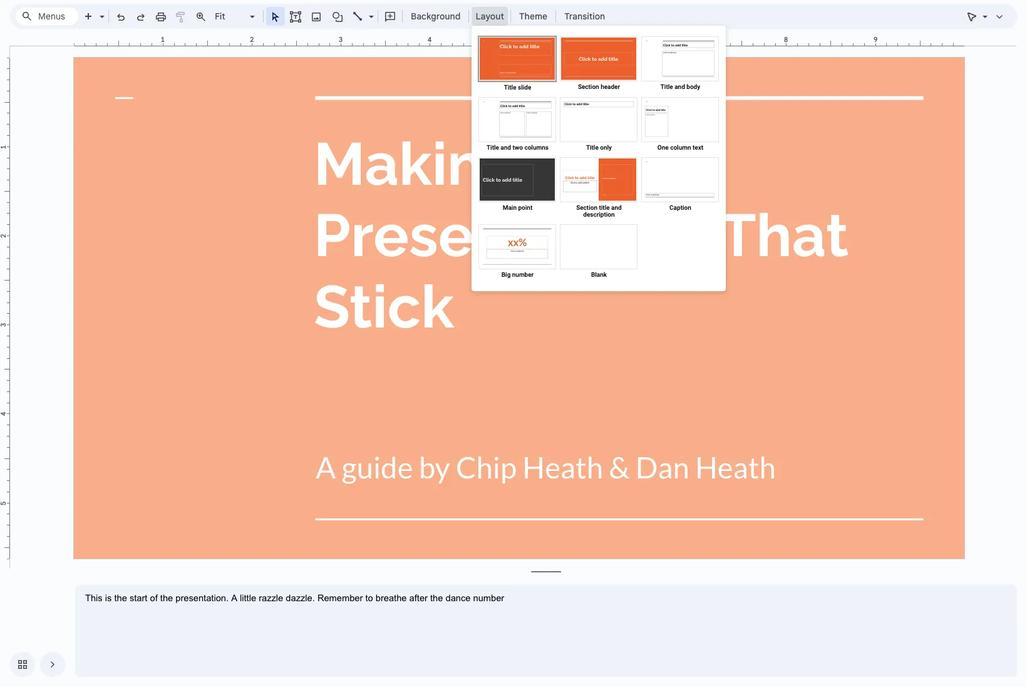 Task type: locate. For each thing, give the bounding box(es) containing it.
title for title and body
[[661, 83, 673, 90]]

main
[[503, 204, 517, 211]]

number
[[512, 271, 534, 278]]

title
[[661, 83, 673, 90], [504, 84, 517, 91], [487, 144, 499, 151], [586, 144, 599, 151]]

row down transition button
[[477, 34, 722, 95]]

title for title slide
[[504, 84, 517, 91]]

0 vertical spatial and
[[675, 83, 685, 90]]

0 horizontal spatial and
[[501, 144, 511, 151]]

row down section header
[[477, 95, 722, 155]]

title left 'only'
[[586, 144, 599, 151]]

application containing background
[[0, 0, 1028, 687]]

two
[[513, 144, 523, 151]]

row down the title only
[[477, 155, 722, 222]]

section title and description
[[577, 204, 622, 218]]

caption
[[670, 204, 692, 211]]

1 vertical spatial and
[[501, 144, 511, 151]]

and left two
[[501, 144, 511, 151]]

columns
[[525, 144, 549, 151]]

transition button
[[559, 7, 611, 26]]

title slide
[[504, 84, 532, 91]]

1 vertical spatial section
[[577, 204, 598, 211]]

live pointer settings image
[[980, 8, 988, 13]]

row down description
[[477, 222, 722, 283]]

2 vertical spatial and
[[612, 204, 622, 211]]

2 row from the top
[[477, 95, 722, 155]]

section left header
[[578, 83, 599, 90]]

column
[[671, 144, 691, 151]]

theme
[[519, 11, 548, 22]]

2 horizontal spatial and
[[675, 83, 685, 90]]

navigation
[[0, 642, 65, 687]]

Zoom text field
[[213, 8, 248, 25]]

background
[[411, 11, 461, 22]]

title left body
[[661, 83, 673, 90]]

shape image
[[331, 8, 345, 25]]

cell
[[640, 222, 722, 283]]

application
[[0, 0, 1028, 687]]

and right title
[[612, 204, 622, 211]]

section
[[578, 83, 599, 90], [577, 204, 598, 211]]

row containing big number
[[477, 222, 722, 283]]

title left "slide"
[[504, 84, 517, 91]]

section inside section title and description
[[577, 204, 598, 211]]

4 row from the top
[[477, 222, 722, 283]]

0 vertical spatial section
[[578, 83, 599, 90]]

and left body
[[675, 83, 685, 90]]

Zoom field
[[211, 8, 261, 26]]

header
[[601, 83, 620, 90]]

description
[[584, 211, 615, 218]]

3 row from the top
[[477, 155, 722, 222]]

one column text
[[658, 144, 704, 151]]

section left title
[[577, 204, 598, 211]]

1 row from the top
[[477, 34, 722, 95]]

new slide with layout image
[[97, 8, 105, 13]]

1 horizontal spatial and
[[612, 204, 622, 211]]

big
[[502, 271, 511, 278]]

body
[[687, 83, 701, 90]]

row
[[477, 34, 722, 95], [477, 95, 722, 155], [477, 155, 722, 222], [477, 222, 722, 283]]

one
[[658, 144, 669, 151]]

theme button
[[514, 7, 553, 26]]

and for two
[[501, 144, 511, 151]]

title left two
[[487, 144, 499, 151]]

and
[[675, 83, 685, 90], [501, 144, 511, 151], [612, 204, 622, 211]]



Task type: describe. For each thing, give the bounding box(es) containing it.
insert image image
[[309, 8, 324, 25]]

section for section title and description
[[577, 204, 598, 211]]

layout button
[[472, 7, 508, 26]]

transition
[[565, 11, 605, 22]]

blank
[[591, 271, 607, 278]]

row containing section header
[[477, 34, 722, 95]]

title only
[[586, 144, 612, 151]]

row containing title and two columns
[[477, 95, 722, 155]]

only
[[600, 144, 612, 151]]

section header
[[578, 83, 620, 90]]

slide
[[518, 84, 532, 91]]

layout
[[476, 11, 504, 22]]

text
[[693, 144, 704, 151]]

title for title and two columns
[[487, 144, 499, 151]]

main toolbar
[[45, 0, 612, 517]]

title for title only
[[586, 144, 599, 151]]

and for body
[[675, 83, 685, 90]]

title
[[599, 204, 610, 211]]

point
[[519, 204, 533, 211]]

main point
[[503, 204, 533, 211]]

background button
[[405, 7, 467, 26]]

title and two columns
[[487, 144, 549, 151]]

Menus field
[[16, 8, 78, 25]]

and inside section title and description
[[612, 204, 622, 211]]

big number
[[502, 271, 534, 278]]

row containing main point
[[477, 155, 722, 222]]

title and body
[[661, 83, 701, 90]]

section for section header
[[578, 83, 599, 90]]

mode and view toolbar
[[963, 4, 1010, 29]]



Task type: vqa. For each thing, say whether or not it's contained in the screenshot.
New slide with layout ICON at the top left of the page
yes



